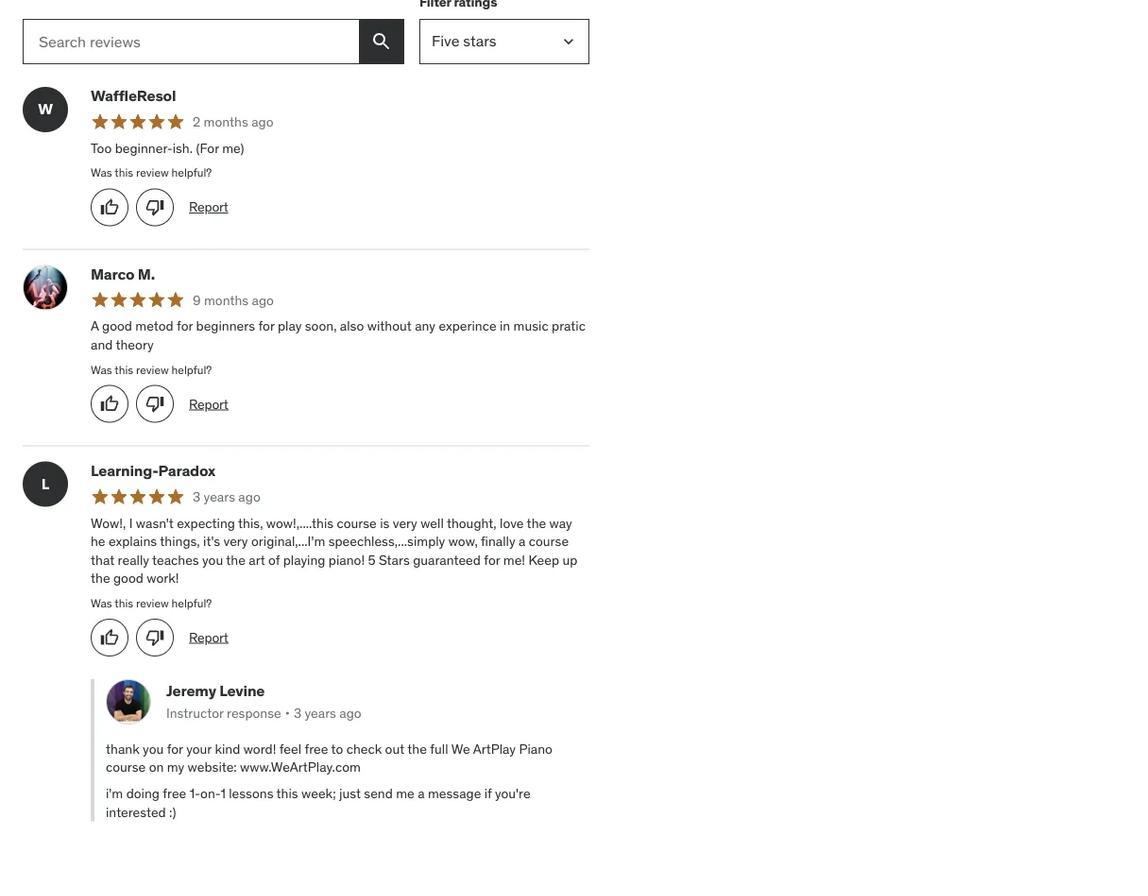 Task type: describe. For each thing, give the bounding box(es) containing it.
1 vertical spatial course
[[529, 533, 569, 550]]

thank you for your kind word! feel free to check out the full we artplay piano course on my website: www.weartplay.com i'm doing free 1-on-1 lessons this week; just send me a message if you're interested :)
[[106, 740, 553, 820]]

1 vertical spatial free
[[163, 785, 186, 802]]

a
[[91, 318, 99, 335]]

9 months ago
[[193, 291, 274, 308]]

he
[[91, 533, 105, 550]]

you inside wow!, i wasn't expecting this, wow!,....this course is very well thought,  love the way he explains things, it's very original,...i'm speechless,...simply wow, finally a course that really teaches you the art of playing piano! 5 stars guaranteed for me! keep up the good work!
[[202, 551, 223, 568]]

course inside thank you for your kind word! feel free to check out the full we artplay piano course on my website: www.weartplay.com i'm doing free 1-on-1 lessons this week; just send me a message if you're interested :)
[[106, 759, 146, 776]]

stars
[[379, 551, 410, 568]]

(for
[[196, 139, 219, 156]]

levine
[[219, 681, 265, 700]]

message
[[428, 785, 481, 802]]

waffleresol
[[91, 86, 176, 105]]

5
[[368, 551, 376, 568]]

on
[[149, 759, 164, 776]]

1-
[[190, 785, 200, 802]]

way
[[549, 514, 572, 531]]

report button for paradox
[[189, 628, 228, 647]]

Search reviews text field
[[23, 19, 359, 64]]

helpful? for m.
[[172, 362, 212, 377]]

was this review helpful? for paradox
[[91, 596, 212, 610]]

mark as unhelpful image
[[145, 628, 164, 647]]

0 horizontal spatial 3
[[193, 488, 200, 505]]

1 horizontal spatial course
[[337, 514, 377, 531]]

interested
[[106, 803, 166, 820]]

wow!,
[[91, 514, 126, 531]]

my
[[167, 759, 184, 776]]

good inside wow!, i wasn't expecting this, wow!,....this course is very well thought,  love the way he explains things, it's very original,...i'm speechless,...simply wow, finally a course that really teaches you the art of playing piano! 5 stars guaranteed for me! keep up the good work!
[[113, 570, 143, 587]]

i
[[129, 514, 133, 531]]

months for waffleresol
[[204, 113, 248, 130]]

for inside wow!, i wasn't expecting this, wow!,....this course is very well thought,  love the way he explains things, it's very original,...i'm speechless,...simply wow, finally a course that really teaches you the art of playing piano! 5 stars guaranteed for me! keep up the good work!
[[484, 551, 500, 568]]

was this review helpful? for m.
[[91, 362, 212, 377]]

was for learning-
[[91, 596, 112, 610]]

thought,
[[447, 514, 497, 531]]

:)
[[169, 803, 176, 820]]

without
[[367, 318, 412, 335]]

the left the way
[[527, 514, 546, 531]]

i'm
[[106, 785, 123, 802]]

a inside wow!, i wasn't expecting this, wow!,....this course is very well thought,  love the way he explains things, it's very original,...i'm speechless,...simply wow, finally a course that really teaches you the art of playing piano! 5 stars guaranteed for me! keep up the good work!
[[519, 533, 526, 550]]

pratic
[[552, 318, 586, 335]]

out
[[385, 740, 405, 757]]

this inside thank you for your kind word! feel free to check out the full we artplay piano course on my website: www.weartplay.com i'm doing free 1-on-1 lessons this week; just send me a message if you're interested :)
[[276, 785, 298, 802]]

review for paradox
[[136, 596, 169, 610]]

finally
[[481, 533, 515, 550]]

marco
[[91, 264, 135, 283]]

good inside a good metod for beginners for play soon, also without any experince in music pratic and theory
[[102, 318, 132, 335]]

review for m.
[[136, 362, 169, 377]]

this for marco m.
[[115, 362, 133, 377]]

we
[[451, 740, 470, 757]]

word!
[[243, 740, 276, 757]]

1 horizontal spatial very
[[393, 514, 417, 531]]

2 months ago
[[193, 113, 273, 130]]

wow!, i wasn't expecting this, wow!,....this course is very well thought,  love the way he explains things, it's very original,...i'm speechless,...simply wow, finally a course that really teaches you the art of playing piano! 5 stars guaranteed for me! keep up the good work!
[[91, 514, 577, 587]]

website:
[[188, 759, 237, 776]]

the down 'that' on the left
[[91, 570, 110, 587]]

mark as helpful image for l
[[100, 628, 119, 647]]

week;
[[301, 785, 336, 802]]

wasn't
[[136, 514, 174, 531]]

mark as helpful image
[[100, 394, 119, 413]]

thank
[[106, 740, 140, 757]]

9
[[193, 291, 201, 308]]

w
[[38, 99, 53, 119]]

submit search image
[[370, 30, 393, 53]]

the left 'art' at the left
[[226, 551, 246, 568]]

beginner-
[[115, 139, 173, 156]]

ago inside the jeremy levine instructor response • 3 years ago
[[339, 704, 361, 721]]

1 helpful? from the top
[[172, 165, 212, 180]]

explains
[[109, 533, 157, 550]]

learning-paradox
[[91, 461, 215, 480]]

art
[[249, 551, 265, 568]]

feel
[[279, 740, 301, 757]]

ago for waffleresol
[[251, 113, 273, 130]]

keep
[[528, 551, 559, 568]]

m.
[[138, 264, 155, 283]]

kind
[[215, 740, 240, 757]]

things,
[[160, 533, 200, 550]]

music
[[514, 318, 549, 335]]

too
[[91, 139, 112, 156]]

1 was from the top
[[91, 165, 112, 180]]

just
[[339, 785, 361, 802]]

artplay
[[473, 740, 516, 757]]

years inside the jeremy levine instructor response • 3 years ago
[[305, 704, 336, 721]]

0 horizontal spatial very
[[223, 533, 248, 550]]

ago for learning-paradox
[[238, 488, 260, 505]]

lessons
[[229, 785, 273, 802]]

original,...i'm
[[251, 533, 325, 550]]

it's
[[203, 533, 220, 550]]

www.weartplay.com
[[240, 759, 361, 776]]

a inside thank you for your kind word! feel free to check out the full we artplay piano course on my website: www.weartplay.com i'm doing free 1-on-1 lessons this week; just send me a message if you're interested :)
[[418, 785, 425, 802]]

ago for marco m.
[[252, 291, 274, 308]]



Task type: vqa. For each thing, say whether or not it's contained in the screenshot.
Report button to the bottom
yes



Task type: locate. For each thing, give the bounding box(es) containing it.
ish.
[[173, 139, 193, 156]]

send
[[364, 785, 393, 802]]

3 was from the top
[[91, 596, 112, 610]]

ago up to
[[339, 704, 361, 721]]

me!
[[503, 551, 525, 568]]

2 was this review helpful? from the top
[[91, 362, 212, 377]]

was for marco
[[91, 362, 112, 377]]

1 review from the top
[[136, 165, 169, 180]]

0 vertical spatial course
[[337, 514, 377, 531]]

speechless,...simply
[[328, 533, 445, 550]]

response
[[227, 704, 281, 721]]

work!
[[147, 570, 179, 587]]

3 down the paradox
[[193, 488, 200, 505]]

wow!,....this
[[266, 514, 334, 531]]

0 vertical spatial you
[[202, 551, 223, 568]]

piano!
[[329, 551, 365, 568]]

2 helpful? from the top
[[172, 362, 212, 377]]

report button up the paradox
[[189, 395, 228, 413]]

1 vertical spatial review
[[136, 362, 169, 377]]

helpful?
[[172, 165, 212, 180], [172, 362, 212, 377], [172, 596, 212, 610]]

was this review helpful? down work!
[[91, 596, 212, 610]]

1 horizontal spatial years
[[305, 704, 336, 721]]

free up :)
[[163, 785, 186, 802]]

2 mark as unhelpful image from the top
[[145, 394, 164, 413]]

months
[[204, 113, 248, 130], [204, 291, 249, 308]]

very
[[393, 514, 417, 531], [223, 533, 248, 550]]

to
[[331, 740, 343, 757]]

full
[[430, 740, 448, 757]]

this down 'www.weartplay.com'
[[276, 785, 298, 802]]

experince
[[439, 318, 497, 335]]

3 report from the top
[[189, 629, 228, 646]]

report button right mark as unhelpful image
[[189, 628, 228, 647]]

report button for m.
[[189, 395, 228, 413]]

on-
[[200, 785, 220, 802]]

was this review helpful?
[[91, 165, 212, 180], [91, 362, 212, 377], [91, 596, 212, 610]]

0 vertical spatial a
[[519, 533, 526, 550]]

1 vertical spatial mark as unhelpful image
[[145, 394, 164, 413]]

1 was this review helpful? from the top
[[91, 165, 212, 180]]

this,
[[238, 514, 263, 531]]

0 vertical spatial mark as helpful image
[[100, 198, 119, 217]]

paradox
[[158, 461, 215, 480]]

the inside thank you for your kind word! feel free to check out the full we artplay piano course on my website: www.weartplay.com i'm doing free 1-on-1 lessons this week; just send me a message if you're interested :)
[[407, 740, 427, 757]]

wow,
[[448, 533, 478, 550]]

was down too
[[91, 165, 112, 180]]

1 horizontal spatial a
[[519, 533, 526, 550]]

helpful? down work!
[[172, 596, 212, 610]]

this down beginner-
[[115, 165, 133, 180]]

free left to
[[305, 740, 328, 757]]

beginners
[[196, 318, 255, 335]]

2 vertical spatial helpful?
[[172, 596, 212, 610]]

instructor
[[166, 704, 224, 721]]

jeremy
[[166, 681, 216, 700]]

helpful? for paradox
[[172, 596, 212, 610]]

learning-
[[91, 461, 158, 480]]

free
[[305, 740, 328, 757], [163, 785, 186, 802]]

1 vertical spatial you
[[143, 740, 164, 757]]

well
[[421, 514, 444, 531]]

ago right 2
[[251, 113, 273, 130]]

really
[[118, 551, 149, 568]]

if
[[484, 785, 492, 802]]

3 years ago
[[193, 488, 260, 505]]

0 vertical spatial was
[[91, 165, 112, 180]]

0 vertical spatial report button
[[189, 198, 228, 217]]

2 vertical spatial course
[[106, 759, 146, 776]]

mark as unhelpful image
[[145, 198, 164, 217], [145, 394, 164, 413]]

that
[[91, 551, 115, 568]]

3 was this review helpful? from the top
[[91, 596, 212, 610]]

3 right '•'
[[294, 704, 301, 721]]

doing
[[126, 785, 160, 802]]

this for waffleresol
[[115, 165, 133, 180]]

1 horizontal spatial free
[[305, 740, 328, 757]]

for down finally
[[484, 551, 500, 568]]

course up keep
[[529, 533, 569, 550]]

course left is at the bottom left
[[337, 514, 377, 531]]

good
[[102, 318, 132, 335], [113, 570, 143, 587]]

review down work!
[[136, 596, 169, 610]]

was this review helpful? down theory
[[91, 362, 212, 377]]

for
[[177, 318, 193, 335], [258, 318, 274, 335], [484, 551, 500, 568], [167, 740, 183, 757]]

check
[[346, 740, 382, 757]]

1 vertical spatial was
[[91, 362, 112, 377]]

for up my
[[167, 740, 183, 757]]

l
[[41, 474, 49, 494]]

years up "expecting"
[[204, 488, 235, 505]]

expecting
[[177, 514, 235, 531]]

1 vertical spatial helpful?
[[172, 362, 212, 377]]

you
[[202, 551, 223, 568], [143, 740, 164, 757]]

mark as unhelpful image for marco m.
[[145, 394, 164, 413]]

jeremy levine instructor response • 3 years ago
[[166, 681, 361, 721]]

months for marco m.
[[204, 291, 249, 308]]

1 mark as helpful image from the top
[[100, 198, 119, 217]]

2
[[193, 113, 200, 130]]

for inside thank you for your kind word! feel free to check out the full we artplay piano course on my website: www.weartplay.com i'm doing free 1-on-1 lessons this week; just send me a message if you're interested :)
[[167, 740, 183, 757]]

1 horizontal spatial 3
[[294, 704, 301, 721]]

of
[[268, 551, 280, 568]]

me)
[[222, 139, 244, 156]]

0 vertical spatial months
[[204, 113, 248, 130]]

up
[[562, 551, 577, 568]]

mark as helpful image left mark as unhelpful image
[[100, 628, 119, 647]]

1 vertical spatial very
[[223, 533, 248, 550]]

review down theory
[[136, 362, 169, 377]]

1 report button from the top
[[189, 198, 228, 217]]

this down the really
[[115, 596, 133, 610]]

1 vertical spatial report
[[189, 395, 228, 412]]

years right '•'
[[305, 704, 336, 721]]

3 helpful? from the top
[[172, 596, 212, 610]]

report down (for
[[189, 198, 228, 216]]

you up on
[[143, 740, 164, 757]]

report up the paradox
[[189, 395, 228, 412]]

1 mark as unhelpful image from the top
[[145, 198, 164, 217]]

for down 9
[[177, 318, 193, 335]]

mark as unhelpful image right mark as helpful icon
[[145, 394, 164, 413]]

the left full
[[407, 740, 427, 757]]

you're
[[495, 785, 531, 802]]

very down this,
[[223, 533, 248, 550]]

too beginner-ish. (for me)
[[91, 139, 244, 156]]

report button down (for
[[189, 198, 228, 217]]

you down it's
[[202, 551, 223, 568]]

a up the me!
[[519, 533, 526, 550]]

0 vertical spatial report
[[189, 198, 228, 216]]

good down the really
[[113, 570, 143, 587]]

ago
[[251, 113, 273, 130], [252, 291, 274, 308], [238, 488, 260, 505], [339, 704, 361, 721]]

1 months from the top
[[204, 113, 248, 130]]

2 vertical spatial report
[[189, 629, 228, 646]]

3 inside the jeremy levine instructor response • 3 years ago
[[294, 704, 301, 721]]

this down theory
[[115, 362, 133, 377]]

you inside thank you for your kind word! feel free to check out the full we artplay piano course on my website: www.weartplay.com i'm doing free 1-on-1 lessons this week; just send me a message if you're interested :)
[[143, 740, 164, 757]]

ago up this,
[[238, 488, 260, 505]]

the
[[527, 514, 546, 531], [226, 551, 246, 568], [91, 570, 110, 587], [407, 740, 427, 757]]

years
[[204, 488, 235, 505], [305, 704, 336, 721]]

3 report button from the top
[[189, 628, 228, 647]]

was this review helpful? down beginner-
[[91, 165, 212, 180]]

2 was from the top
[[91, 362, 112, 377]]

a right me
[[418, 785, 425, 802]]

2 report button from the top
[[189, 395, 228, 413]]

2 months from the top
[[204, 291, 249, 308]]

marco m.
[[91, 264, 155, 283]]

0 vertical spatial 3
[[193, 488, 200, 505]]

3
[[193, 488, 200, 505], [294, 704, 301, 721]]

love
[[500, 514, 524, 531]]

0 vertical spatial years
[[204, 488, 235, 505]]

is
[[380, 514, 390, 531]]

metod
[[135, 318, 174, 335]]

a good metod for beginners for play soon, also without any experince in music pratic and theory
[[91, 318, 586, 353]]

playing
[[283, 551, 325, 568]]

3 review from the top
[[136, 596, 169, 610]]

1
[[220, 785, 226, 802]]

1 vertical spatial a
[[418, 785, 425, 802]]

me
[[396, 785, 414, 802]]

2 vertical spatial report button
[[189, 628, 228, 647]]

2 report from the top
[[189, 395, 228, 412]]

teaches
[[152, 551, 199, 568]]

report right mark as unhelpful image
[[189, 629, 228, 646]]

0 horizontal spatial free
[[163, 785, 186, 802]]

1 horizontal spatial you
[[202, 551, 223, 568]]

1 vertical spatial years
[[305, 704, 336, 721]]

0 vertical spatial very
[[393, 514, 417, 531]]

your
[[186, 740, 212, 757]]

1 vertical spatial months
[[204, 291, 249, 308]]

play
[[278, 318, 302, 335]]

2 horizontal spatial course
[[529, 533, 569, 550]]

months up 'me)'
[[204, 113, 248, 130]]

2 vertical spatial review
[[136, 596, 169, 610]]

2 vertical spatial was this review helpful?
[[91, 596, 212, 610]]

0 horizontal spatial a
[[418, 785, 425, 802]]

0 vertical spatial good
[[102, 318, 132, 335]]

0 vertical spatial helpful?
[[172, 165, 212, 180]]

1 vertical spatial report button
[[189, 395, 228, 413]]

and
[[91, 336, 113, 353]]

1 vertical spatial mark as helpful image
[[100, 628, 119, 647]]

mark as helpful image down too
[[100, 198, 119, 217]]

1 vertical spatial 3
[[294, 704, 301, 721]]

1 vertical spatial good
[[113, 570, 143, 587]]

0 horizontal spatial course
[[106, 759, 146, 776]]

report for paradox
[[189, 629, 228, 646]]

for left play
[[258, 318, 274, 335]]

was
[[91, 165, 112, 180], [91, 362, 112, 377], [91, 596, 112, 610]]

theory
[[116, 336, 154, 353]]

guaranteed
[[413, 551, 481, 568]]

ago up beginners in the top of the page
[[252, 291, 274, 308]]

review
[[136, 165, 169, 180], [136, 362, 169, 377], [136, 596, 169, 610]]

0 horizontal spatial you
[[143, 740, 164, 757]]

report for m.
[[189, 395, 228, 412]]

was down and
[[91, 362, 112, 377]]

2 vertical spatial was
[[91, 596, 112, 610]]

0 vertical spatial mark as unhelpful image
[[145, 198, 164, 217]]

2 review from the top
[[136, 362, 169, 377]]

was down 'that' on the left
[[91, 596, 112, 610]]

good right 'a'
[[102, 318, 132, 335]]

0 vertical spatial review
[[136, 165, 169, 180]]

course down thank
[[106, 759, 146, 776]]

mark as unhelpful image down beginner-
[[145, 198, 164, 217]]

months up beginners in the top of the page
[[204, 291, 249, 308]]

0 vertical spatial was this review helpful?
[[91, 165, 212, 180]]

this
[[115, 165, 133, 180], [115, 362, 133, 377], [115, 596, 133, 610], [276, 785, 298, 802]]

helpful? down ish.
[[172, 165, 212, 180]]

review down beginner-
[[136, 165, 169, 180]]

report
[[189, 198, 228, 216], [189, 395, 228, 412], [189, 629, 228, 646]]

this for learning-paradox
[[115, 596, 133, 610]]

1 report from the top
[[189, 198, 228, 216]]

•
[[285, 704, 290, 721]]

0 vertical spatial free
[[305, 740, 328, 757]]

mark as helpful image
[[100, 198, 119, 217], [100, 628, 119, 647]]

any
[[415, 318, 436, 335]]

in
[[500, 318, 510, 335]]

2 mark as helpful image from the top
[[100, 628, 119, 647]]

very right is at the bottom left
[[393, 514, 417, 531]]

helpful? down beginners in the top of the page
[[172, 362, 212, 377]]

0 horizontal spatial years
[[204, 488, 235, 505]]

mark as helpful image for w
[[100, 198, 119, 217]]

soon,
[[305, 318, 337, 335]]

mark as unhelpful image for waffleresol
[[145, 198, 164, 217]]

1 vertical spatial was this review helpful?
[[91, 362, 212, 377]]



